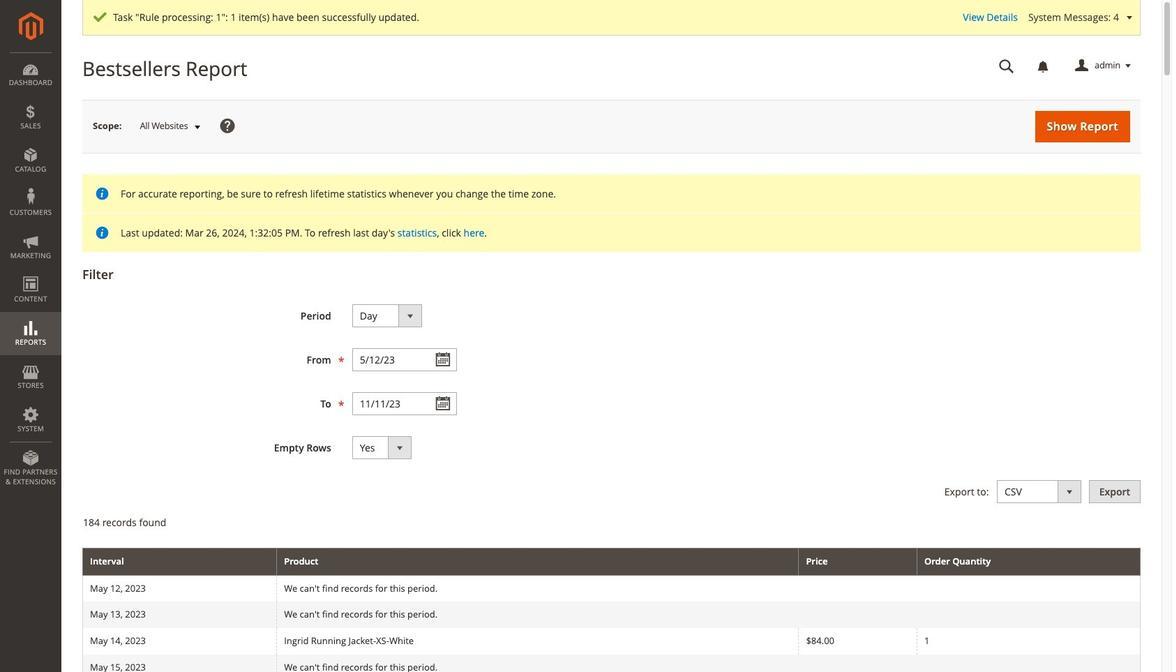 Task type: vqa. For each thing, say whether or not it's contained in the screenshot.
menu bar
yes



Task type: locate. For each thing, give the bounding box(es) containing it.
magento admin panel image
[[18, 12, 43, 40]]

menu bar
[[0, 52, 61, 493]]

None text field
[[990, 54, 1024, 78], [352, 348, 457, 371], [352, 392, 457, 415], [990, 54, 1024, 78], [352, 348, 457, 371], [352, 392, 457, 415]]



